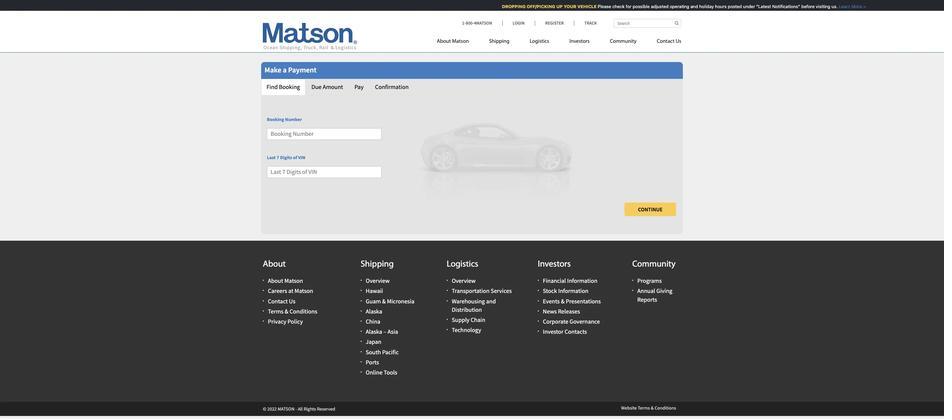 Task type: describe. For each thing, give the bounding box(es) containing it.
alaska – asia link
[[366, 328, 398, 336]]

top menu navigation
[[437, 35, 682, 49]]

payment
[[288, 65, 317, 75]]

warehousing
[[452, 298, 485, 306]]

privacy
[[268, 318, 287, 326]]

0 vertical spatial information
[[568, 277, 598, 285]]

overview transportation services warehousing and distribution supply chain technology
[[452, 277, 512, 334]]

operating
[[666, 4, 686, 9]]

supply
[[452, 316, 470, 324]]

stock
[[543, 288, 558, 295]]

transportation
[[452, 288, 490, 295]]

2022 matson
[[268, 407, 295, 413]]

events & presentations link
[[543, 298, 601, 306]]

& right website
[[651, 406, 654, 412]]

4matson
[[474, 20, 493, 26]]

contacts
[[565, 328, 588, 336]]

0 vertical spatial booking
[[279, 83, 300, 91]]

1 vertical spatial shipping
[[361, 260, 394, 270]]

south pacific link
[[366, 349, 399, 356]]

posted
[[724, 4, 738, 9]]

before
[[798, 4, 811, 9]]

due amount link
[[306, 79, 349, 95]]

website
[[622, 406, 637, 412]]

news releases link
[[543, 308, 581, 316]]

search image
[[675, 21, 680, 25]]

find
[[267, 83, 278, 91]]

register link
[[535, 20, 574, 26]]

investor contacts link
[[543, 328, 588, 336]]

1 vertical spatial booking
[[267, 117, 284, 123]]

blue matson logo with ocean, shipping, truck, rail and logistics written beneath it. image
[[263, 23, 358, 51]]

technology link
[[452, 327, 482, 334]]

investors inside footer
[[538, 260, 571, 270]]

dropping
[[498, 4, 522, 9]]

check
[[609, 4, 621, 9]]

& inside about matson careers at matson contact us terms & conditions privacy policy
[[285, 308, 289, 316]]

shipping inside the top menu navigation
[[490, 39, 510, 44]]

corporate
[[543, 318, 569, 326]]

vin
[[298, 155, 306, 161]]

learn more.> link
[[834, 4, 862, 9]]

contact us
[[657, 39, 682, 44]]

overview hawaii guam & micronesia alaska china alaska – asia japan south pacific ports online tools
[[366, 277, 415, 377]]

under
[[740, 4, 751, 9]]

programs link
[[638, 277, 662, 285]]

digits
[[280, 155, 292, 161]]

Search search field
[[614, 19, 682, 28]]

us inside about matson careers at matson contact us terms & conditions privacy policy
[[289, 298, 296, 306]]

2 alaska from the top
[[366, 328, 383, 336]]

of
[[293, 155, 297, 161]]

logistics inside the top menu navigation
[[530, 39, 550, 44]]

china link
[[366, 318, 381, 326]]

investor
[[543, 328, 564, 336]]

contact inside the top menu navigation
[[657, 39, 675, 44]]

warehousing and distribution link
[[452, 298, 496, 314]]

about for about
[[263, 260, 286, 270]]

and inside overview transportation services warehousing and distribution supply chain technology
[[487, 298, 496, 306]]

about matson
[[437, 39, 469, 44]]

about matson link for careers at matson link at the bottom of page
[[268, 277, 303, 285]]

contact inside about matson careers at matson contact us terms & conditions privacy policy
[[268, 298, 288, 306]]

investors inside investors link
[[570, 39, 590, 44]]

1-800-4matson link
[[463, 20, 503, 26]]

‐
[[296, 407, 297, 413]]

notifications"
[[769, 4, 797, 9]]

last
[[267, 155, 276, 161]]

alaska link
[[366, 308, 383, 316]]

website terms & conditions link
[[622, 406, 677, 412]]

learn
[[835, 4, 847, 9]]

ports
[[366, 359, 379, 367]]

2 vertical spatial matson
[[295, 288, 313, 295]]

overview link for shipping
[[366, 277, 390, 285]]

1 vertical spatial conditions
[[655, 406, 677, 412]]

booking number
[[267, 117, 302, 123]]

dropping off/picking up your vehicle please check for possible adjusted operating and holiday hours posted under "latest notifications" before visiting us. learn more.>
[[498, 4, 862, 9]]

number
[[285, 117, 302, 123]]

0 horizontal spatial contact us link
[[268, 298, 296, 306]]

more.>
[[848, 4, 862, 9]]

1 vertical spatial terms
[[638, 406, 651, 412]]

hawaii link
[[366, 288, 383, 295]]

south
[[366, 349, 381, 356]]

due
[[312, 83, 322, 91]]

7
[[277, 155, 279, 161]]

adjusted
[[647, 4, 665, 9]]

1 alaska from the top
[[366, 308, 383, 316]]

financial information stock information events & presentations news releases corporate governance investor contacts
[[543, 277, 601, 336]]

register
[[546, 20, 564, 26]]

programs
[[638, 277, 662, 285]]

due amount
[[312, 83, 343, 91]]

guam
[[366, 298, 381, 306]]

us.
[[828, 4, 834, 9]]

ports link
[[366, 359, 379, 367]]

make
[[265, 65, 282, 75]]

track
[[585, 20, 597, 26]]

distribution
[[452, 306, 482, 314]]

china
[[366, 318, 381, 326]]



Task type: locate. For each thing, give the bounding box(es) containing it.
overview link up transportation
[[452, 277, 476, 285]]

footer containing about
[[0, 241, 945, 417]]

logistics link
[[520, 35, 560, 49]]

micronesia
[[387, 298, 415, 306]]

©
[[263, 407, 267, 413]]

0 horizontal spatial us
[[289, 298, 296, 306]]

careers at matson link
[[268, 288, 313, 295]]

"latest
[[753, 4, 767, 9]]

logistics up transportation
[[447, 260, 479, 270]]

0 horizontal spatial conditions
[[290, 308, 318, 316]]

contact us link down careers
[[268, 298, 296, 306]]

please
[[594, 4, 607, 9]]

1 vertical spatial information
[[559, 288, 589, 295]]

us inside the top menu navigation
[[676, 39, 682, 44]]

matson for about matson
[[452, 39, 469, 44]]

confirmation link
[[370, 79, 415, 95]]

0 vertical spatial investors
[[570, 39, 590, 44]]

1 overview link from the left
[[366, 277, 390, 285]]

1 horizontal spatial contact
[[657, 39, 675, 44]]

0 vertical spatial us
[[676, 39, 682, 44]]

transportation services link
[[452, 288, 512, 295]]

booking down make a payment
[[279, 83, 300, 91]]

& inside financial information stock information events & presentations news releases corporate governance investor contacts
[[561, 298, 565, 306]]

1 horizontal spatial terms
[[638, 406, 651, 412]]

website terms & conditions
[[622, 406, 677, 412]]

Last 7 Digits of VIN text field
[[267, 166, 382, 178]]

about inside about matson careers at matson contact us terms & conditions privacy policy
[[268, 277, 283, 285]]

0 horizontal spatial overview link
[[366, 277, 390, 285]]

None submit
[[625, 203, 677, 216]]

about matson link down 1-
[[437, 35, 479, 49]]

overview up hawaii
[[366, 277, 390, 285]]

1-800-4matson
[[463, 20, 493, 26]]

0 horizontal spatial about matson link
[[268, 277, 303, 285]]

0 vertical spatial community
[[611, 39, 637, 44]]

investors up financial on the bottom
[[538, 260, 571, 270]]

and
[[687, 4, 694, 9], [487, 298, 496, 306]]

stock information link
[[543, 288, 589, 295]]

about
[[437, 39, 451, 44], [263, 260, 286, 270], [268, 277, 283, 285]]

1 vertical spatial about
[[263, 260, 286, 270]]

conditions inside about matson careers at matson contact us terms & conditions privacy policy
[[290, 308, 318, 316]]

matson right at
[[295, 288, 313, 295]]

shipping
[[490, 39, 510, 44], [361, 260, 394, 270]]

matson down 1-
[[452, 39, 469, 44]]

1 vertical spatial us
[[289, 298, 296, 306]]

terms
[[268, 308, 284, 316], [638, 406, 651, 412]]

0 vertical spatial matson
[[452, 39, 469, 44]]

financial
[[543, 277, 567, 285]]

matson inside the top menu navigation
[[452, 39, 469, 44]]

guam & micronesia link
[[366, 298, 415, 306]]

0 vertical spatial contact us link
[[647, 35, 682, 49]]

0 vertical spatial alaska
[[366, 308, 383, 316]]

0 vertical spatial about matson link
[[437, 35, 479, 49]]

overview link up hawaii
[[366, 277, 390, 285]]

supply chain link
[[452, 316, 486, 324]]

1 vertical spatial logistics
[[447, 260, 479, 270]]

1 vertical spatial contact us link
[[268, 298, 296, 306]]

shipping link
[[479, 35, 520, 49]]

1-
[[463, 20, 466, 26]]

1 horizontal spatial overview link
[[452, 277, 476, 285]]

© 2022 matson ‐ all rights reserved
[[263, 407, 336, 413]]

governance
[[570, 318, 600, 326]]

online
[[366, 369, 383, 377]]

1 vertical spatial and
[[487, 298, 496, 306]]

0 horizontal spatial and
[[487, 298, 496, 306]]

0 horizontal spatial contact
[[268, 298, 288, 306]]

logistics down register link
[[530, 39, 550, 44]]

0 horizontal spatial terms
[[268, 308, 284, 316]]

shipping up hawaii "link"
[[361, 260, 394, 270]]

pay
[[355, 83, 364, 91]]

alaska down guam
[[366, 308, 383, 316]]

find booking
[[267, 83, 300, 91]]

policy
[[288, 318, 303, 326]]

news
[[543, 308, 557, 316]]

privacy policy link
[[268, 318, 303, 326]]

& up privacy policy 'link'
[[285, 308, 289, 316]]

technology
[[452, 327, 482, 334]]

alaska up japan
[[366, 328, 383, 336]]

at
[[289, 288, 294, 295]]

0 vertical spatial contact
[[657, 39, 675, 44]]

1 vertical spatial contact
[[268, 298, 288, 306]]

1 horizontal spatial contact us link
[[647, 35, 682, 49]]

0 horizontal spatial logistics
[[447, 260, 479, 270]]

community up programs
[[633, 260, 676, 270]]

reports
[[638, 296, 658, 304]]

community inside the top menu navigation
[[611, 39, 637, 44]]

1 horizontal spatial us
[[676, 39, 682, 44]]

contact
[[657, 39, 675, 44], [268, 298, 288, 306]]

pay link
[[349, 79, 369, 95]]

1 horizontal spatial conditions
[[655, 406, 677, 412]]

information up stock information link
[[568, 277, 598, 285]]

overview
[[366, 277, 390, 285], [452, 277, 476, 285]]

about inside the top menu navigation
[[437, 39, 451, 44]]

about for about matson careers at matson contact us terms & conditions privacy policy
[[268, 277, 283, 285]]

& right guam
[[382, 298, 386, 306]]

1 vertical spatial community
[[633, 260, 676, 270]]

all
[[298, 407, 303, 413]]

overview inside overview transportation services warehousing and distribution supply chain technology
[[452, 277, 476, 285]]

booking left number
[[267, 117, 284, 123]]

chain
[[471, 316, 486, 324]]

None search field
[[614, 19, 682, 28]]

1 vertical spatial alaska
[[366, 328, 383, 336]]

login
[[513, 20, 525, 26]]

careers
[[268, 288, 287, 295]]

0 vertical spatial logistics
[[530, 39, 550, 44]]

visiting
[[812, 4, 827, 9]]

1 horizontal spatial overview
[[452, 277, 476, 285]]

0 horizontal spatial shipping
[[361, 260, 394, 270]]

overview inside "overview hawaii guam & micronesia alaska china alaska – asia japan south pacific ports online tools"
[[366, 277, 390, 285]]

& inside "overview hawaii guam & micronesia alaska china alaska – asia japan south pacific ports online tools"
[[382, 298, 386, 306]]

financial information link
[[543, 277, 598, 285]]

asia
[[388, 328, 398, 336]]

pacific
[[383, 349, 399, 356]]

1 horizontal spatial shipping
[[490, 39, 510, 44]]

community link
[[600, 35, 647, 49]]

investors down track link
[[570, 39, 590, 44]]

Booking Number text field
[[267, 128, 382, 140]]

reserved
[[317, 407, 336, 413]]

possible
[[629, 4, 646, 9]]

overview for hawaii
[[366, 277, 390, 285]]

and down transportation services link
[[487, 298, 496, 306]]

alaska
[[366, 308, 383, 316], [366, 328, 383, 336]]

2 overview from the left
[[452, 277, 476, 285]]

and left holiday
[[687, 4, 694, 9]]

terms up privacy
[[268, 308, 284, 316]]

matson for about matson careers at matson contact us terms & conditions privacy policy
[[285, 277, 303, 285]]

login link
[[503, 20, 535, 26]]

information up 'events & presentations' link
[[559, 288, 589, 295]]

overview link for logistics
[[452, 277, 476, 285]]

terms right website
[[638, 406, 651, 412]]

vehicle
[[574, 4, 593, 9]]

japan
[[366, 339, 382, 346]]

us down search image
[[676, 39, 682, 44]]

0 vertical spatial shipping
[[490, 39, 510, 44]]

releases
[[559, 308, 581, 316]]

terms & conditions link
[[268, 308, 318, 316]]

confirmation
[[375, 83, 409, 91]]

contact down careers
[[268, 298, 288, 306]]

0 vertical spatial conditions
[[290, 308, 318, 316]]

holiday
[[696, 4, 710, 9]]

2 overview link from the left
[[452, 277, 476, 285]]

up
[[553, 4, 559, 9]]

hours
[[711, 4, 723, 9]]

us up 'terms & conditions' link
[[289, 298, 296, 306]]

overview for transportation
[[452, 277, 476, 285]]

0 vertical spatial terms
[[268, 308, 284, 316]]

0 vertical spatial and
[[687, 4, 694, 9]]

1 horizontal spatial and
[[687, 4, 694, 9]]

2 vertical spatial about
[[268, 277, 283, 285]]

0 vertical spatial about
[[437, 39, 451, 44]]

about matson link up careers at matson link at the bottom of page
[[268, 277, 303, 285]]

programs annual giving reports
[[638, 277, 673, 304]]

contact down search search field
[[657, 39, 675, 44]]

shipping down 4matson
[[490, 39, 510, 44]]

footer
[[0, 241, 945, 417]]

rights
[[304, 407, 316, 413]]

0 horizontal spatial overview
[[366, 277, 390, 285]]

us
[[676, 39, 682, 44], [289, 298, 296, 306]]

overview up transportation
[[452, 277, 476, 285]]

1 vertical spatial about matson link
[[268, 277, 303, 285]]

your
[[560, 4, 573, 9]]

events
[[543, 298, 560, 306]]

contact us link down search image
[[647, 35, 682, 49]]

giving
[[657, 288, 673, 295]]

about matson link for shipping link
[[437, 35, 479, 49]]

1 overview from the left
[[366, 277, 390, 285]]

logistics
[[530, 39, 550, 44], [447, 260, 479, 270]]

terms inside about matson careers at matson contact us terms & conditions privacy policy
[[268, 308, 284, 316]]

community
[[611, 39, 637, 44], [633, 260, 676, 270]]

online tools link
[[366, 369, 398, 377]]

community down search search field
[[611, 39, 637, 44]]

1 vertical spatial investors
[[538, 260, 571, 270]]

make a payment
[[265, 65, 317, 75]]

matson up at
[[285, 277, 303, 285]]

about for about matson
[[437, 39, 451, 44]]

1 horizontal spatial logistics
[[530, 39, 550, 44]]

1 vertical spatial matson
[[285, 277, 303, 285]]

track link
[[574, 20, 597, 26]]

1 horizontal spatial about matson link
[[437, 35, 479, 49]]

& up news releases link
[[561, 298, 565, 306]]

off/picking
[[523, 4, 551, 9]]



Task type: vqa. For each thing, say whether or not it's contained in the screenshot.
Container option
no



